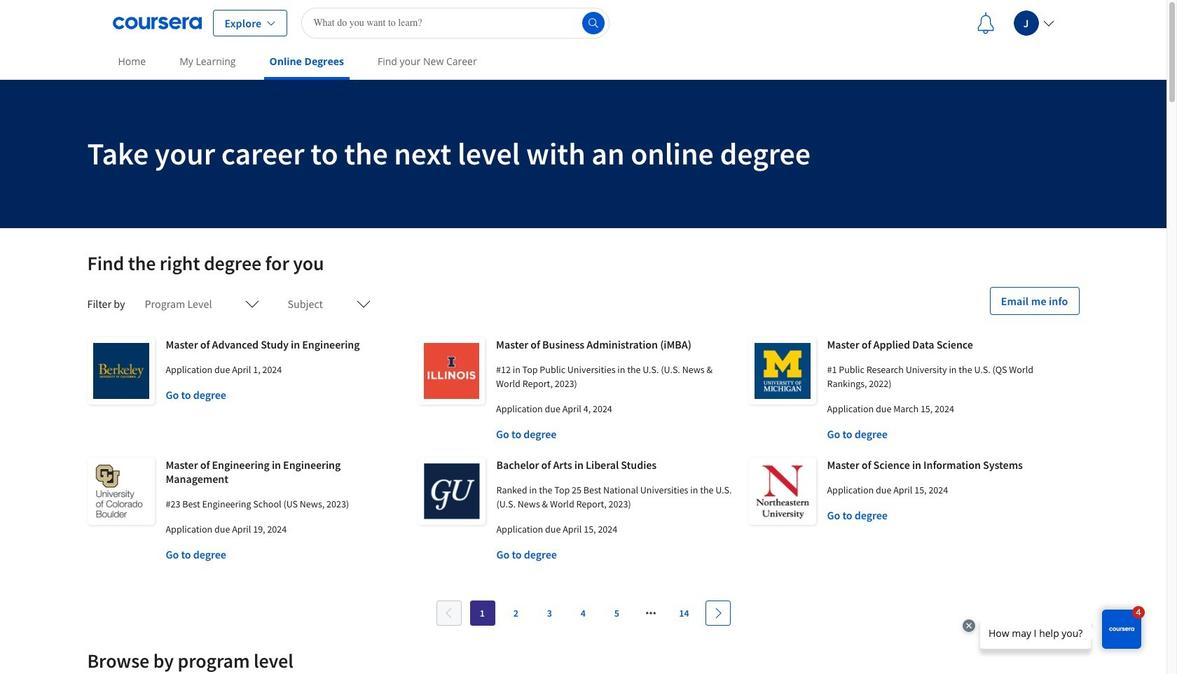 Task type: locate. For each thing, give the bounding box(es) containing it.
go to next page image
[[712, 608, 724, 619]]

coursera image
[[112, 12, 201, 34]]

None search field
[[302, 7, 610, 38]]

northeastern university image
[[749, 458, 816, 526]]



Task type: describe. For each thing, give the bounding box(es) containing it.
university of michigan image
[[749, 338, 816, 405]]

What do you want to learn? text field
[[302, 7, 610, 38]]

georgetown university image
[[418, 458, 485, 526]]

university of illinois at urbana-champaign image
[[418, 338, 485, 405]]

university of colorado boulder image
[[87, 458, 155, 526]]

university of california, berkeley image
[[87, 338, 155, 405]]



Task type: vqa. For each thing, say whether or not it's contained in the screenshot.
UNIVERSITY OF ILLINOIS AT URBANA-CHAMPAIGN image
yes



